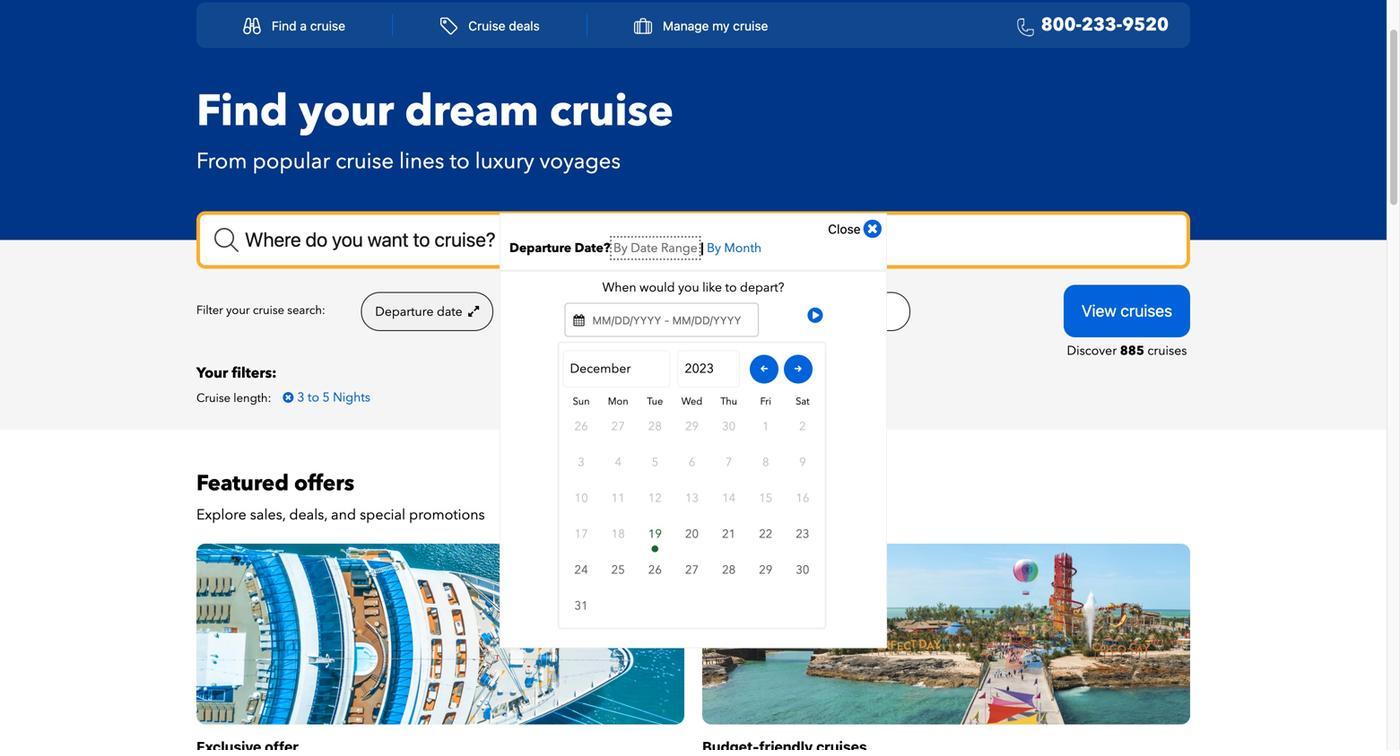Task type: vqa. For each thing, say whether or not it's contained in the screenshot.
ENTER
no



Task type: locate. For each thing, give the bounding box(es) containing it.
27
[[686, 562, 699, 578]]

by right date?
[[614, 240, 628, 257]]

luxury
[[475, 146, 534, 176]]

departure date
[[375, 303, 466, 320]]

1 vertical spatial your
[[226, 302, 250, 319]]

your up popular at left top
[[299, 82, 394, 141]]

1 horizontal spatial departure
[[510, 240, 572, 257]]

date?
[[575, 240, 611, 257]]

21
[[722, 526, 736, 542]]

cruise deals
[[469, 18, 540, 33]]

departure inside button
[[656, 303, 714, 320]]

cruise inside cruise line 'button'
[[807, 303, 844, 320]]

departure for departure date
[[375, 303, 434, 320]]

manage my cruise button
[[615, 8, 788, 43]]

sun
[[573, 395, 590, 408]]

800-233-9520 link
[[1010, 13, 1169, 39]]

to
[[450, 146, 470, 176], [726, 279, 737, 296], [308, 389, 319, 406]]

search:
[[287, 302, 326, 319]]

cruises
[[1121, 301, 1173, 321], [1148, 342, 1188, 359]]

1 horizontal spatial to
[[450, 146, 470, 176]]

cruise left search:
[[253, 302, 285, 319]]

1 vertical spatial find
[[197, 82, 288, 141]]

cruise right my
[[733, 18, 769, 33]]

find up from
[[197, 82, 288, 141]]

you
[[679, 279, 700, 296]]

cruise
[[310, 18, 345, 33], [733, 18, 769, 33], [550, 82, 674, 141], [336, 146, 394, 176], [253, 302, 285, 319]]

cruise
[[469, 18, 506, 33], [521, 303, 558, 320], [807, 303, 844, 320], [197, 390, 231, 406]]

explore
[[197, 505, 247, 525]]

find left a
[[272, 18, 297, 33]]

travel menu navigation
[[197, 2, 1191, 48]]

None field
[[197, 212, 1191, 269]]

1 vertical spatial cruises
[[1148, 342, 1188, 359]]

your
[[299, 82, 394, 141], [226, 302, 250, 319]]

lines
[[399, 146, 445, 176]]

departure left date?
[[510, 240, 572, 257]]

departure left expand icon
[[375, 303, 434, 320]]

cruises up 885
[[1121, 301, 1173, 321]]

31
[[575, 598, 588, 614]]

cruise inside cruise deals link
[[469, 18, 506, 33]]

1 by from the left
[[614, 240, 628, 257]]

0 vertical spatial date
[[631, 240, 658, 257]]

0 horizontal spatial your
[[226, 302, 250, 319]]

cruise right a
[[310, 18, 345, 33]]

manage my cruise
[[663, 18, 769, 33]]

dream
[[405, 82, 539, 141]]

close link
[[828, 219, 882, 240]]

port
[[717, 303, 741, 320]]

view cruises link
[[1064, 285, 1191, 337]]

5
[[323, 389, 330, 406]]

manage
[[663, 18, 709, 33]]

0 horizontal spatial departure
[[375, 303, 434, 320]]

2 horizontal spatial to
[[726, 279, 737, 296]]

discover 885 cruises
[[1067, 342, 1188, 359]]

9520
[[1123, 13, 1169, 37]]

line
[[847, 303, 868, 320]]

0 vertical spatial find
[[272, 18, 297, 33]]

1 horizontal spatial date
[[631, 240, 658, 257]]

find inside find your dream cruise from popular cruise lines to luxury voyages
[[197, 82, 288, 141]]

my
[[713, 18, 730, 33]]

3 to 5 nights link
[[274, 387, 380, 407]]

departure
[[510, 240, 572, 257], [375, 303, 434, 320], [656, 303, 714, 320]]

your right filter
[[226, 302, 250, 319]]

2 horizontal spatial departure
[[656, 303, 714, 320]]

close
[[828, 222, 861, 237]]

1 vertical spatial to
[[726, 279, 737, 296]]

cruise inside cruise length button
[[521, 303, 558, 320]]

cruises right 885
[[1148, 342, 1188, 359]]

your inside find your dream cruise from popular cruise lines to luxury voyages
[[299, 82, 394, 141]]

by
[[614, 240, 628, 257], [707, 240, 721, 257]]

→ button
[[784, 355, 813, 383]]

featured
[[197, 469, 289, 498]]

filter
[[197, 302, 223, 319]]

0 horizontal spatial to
[[308, 389, 319, 406]]

your
[[197, 363, 228, 383]]

departure inside button
[[375, 303, 434, 320]]

deals
[[509, 18, 540, 33]]

month
[[725, 240, 762, 257]]

special
[[360, 505, 406, 525]]

view cruises
[[1082, 301, 1173, 321]]

departure down you
[[656, 303, 714, 320]]

length:
[[234, 390, 271, 406]]

thu
[[721, 395, 738, 408]]

by right |
[[707, 240, 721, 257]]

date left expand icon
[[437, 303, 463, 320]]

3
[[297, 389, 305, 406]]

find for a
[[272, 18, 297, 33]]

to right the like
[[726, 279, 737, 296]]

cruise left deals
[[469, 18, 506, 33]]

departure for departure port
[[656, 303, 714, 320]]

popular
[[253, 146, 330, 176]]

filters:
[[232, 363, 277, 383]]

to right 3
[[308, 389, 319, 406]]

1 vertical spatial date
[[437, 303, 463, 320]]

to right lines
[[450, 146, 470, 176]]

cruise sale image
[[197, 544, 685, 724]]

← button
[[750, 355, 779, 383]]

fri
[[761, 395, 772, 408]]

0 vertical spatial to
[[450, 146, 470, 176]]

cruise for cruise deals
[[469, 18, 506, 33]]

0 horizontal spatial by
[[614, 240, 628, 257]]

cruise inside dropdown button
[[733, 18, 769, 33]]

date left range
[[631, 240, 658, 257]]

800-
[[1042, 13, 1082, 37]]

cruise left length
[[521, 303, 558, 320]]

cruise length
[[521, 303, 601, 320]]

0 vertical spatial your
[[299, 82, 394, 141]]

cruise length:
[[197, 390, 271, 406]]

0 horizontal spatial date
[[437, 303, 463, 320]]

1 horizontal spatial by
[[707, 240, 721, 257]]

and
[[331, 505, 356, 525]]

cruise left line
[[807, 303, 844, 320]]

cruise for filter your cruise search:
[[253, 302, 285, 319]]

1 horizontal spatial your
[[299, 82, 394, 141]]

find inside travel menu 'navigation'
[[272, 18, 297, 33]]

19
[[649, 526, 662, 542]]

0 vertical spatial cruises
[[1121, 301, 1173, 321]]

cruise down your
[[197, 390, 231, 406]]

cruise line
[[807, 303, 871, 320]]

to inside find your dream cruise from popular cruise lines to luxury voyages
[[450, 146, 470, 176]]

|
[[701, 240, 704, 257]]

deals,
[[289, 505, 328, 525]]



Task type: describe. For each thing, give the bounding box(es) containing it.
departure for departure date? by date range | by month
[[510, 240, 572, 257]]

When would you like to depart? text field
[[565, 303, 759, 337]]

23
[[796, 526, 810, 542]]

cruise for cruise length
[[521, 303, 558, 320]]

play circle image
[[808, 307, 823, 325]]

sat
[[796, 395, 810, 408]]

featured offers explore sales, deals, and special promotions
[[197, 469, 485, 525]]

times circle image
[[864, 219, 882, 240]]

view
[[1082, 301, 1117, 321]]

sales,
[[250, 505, 286, 525]]

calendar image
[[574, 315, 585, 326]]

departure port
[[656, 303, 744, 320]]

3 to 5 nights
[[297, 389, 371, 406]]

from
[[197, 146, 247, 176]]

2 vertical spatial to
[[308, 389, 319, 406]]

←
[[761, 362, 769, 376]]

promotions
[[409, 505, 485, 525]]

departure date button
[[361, 292, 494, 331]]

length
[[561, 303, 598, 320]]

cruise deals link
[[421, 8, 560, 43]]

cruise left lines
[[336, 146, 394, 176]]

filter your cruise search:
[[197, 302, 326, 319]]

offers
[[294, 469, 355, 498]]

expand image
[[601, 305, 614, 318]]

expand image
[[466, 305, 479, 318]]

find a cruise link
[[224, 8, 365, 43]]

22
[[759, 526, 773, 542]]

voyages
[[540, 146, 621, 176]]

tue
[[647, 395, 663, 408]]

cruise for cruise length:
[[197, 390, 231, 406]]

times circle image
[[283, 391, 294, 404]]

29
[[759, 562, 773, 578]]

date inside button
[[437, 303, 463, 320]]

your for find
[[299, 82, 394, 141]]

28
[[722, 562, 736, 578]]

discover
[[1067, 342, 1117, 359]]

cruise up voyages
[[550, 82, 674, 141]]

range
[[661, 240, 698, 257]]

cruise for manage my cruise
[[733, 18, 769, 33]]

Where do you want to cruise? text field
[[197, 212, 1191, 269]]

24
[[575, 562, 588, 578]]

wed
[[682, 395, 703, 408]]

your for filter
[[226, 302, 250, 319]]

your filters:
[[197, 363, 277, 383]]

cruise length button
[[503, 292, 632, 331]]

233-
[[1082, 13, 1123, 37]]

by date range link
[[614, 240, 698, 257]]

by month link
[[707, 240, 762, 257]]

26
[[649, 562, 662, 578]]

cruise for find a cruise
[[310, 18, 345, 33]]

cruise for cruise line
[[807, 303, 844, 320]]

find your dream cruise from popular cruise lines to luxury voyages
[[197, 82, 674, 176]]

departure date? by date range | by month
[[510, 240, 762, 257]]

2 by from the left
[[707, 240, 721, 257]]

cheap cruises image
[[703, 544, 1191, 724]]

departure port button
[[641, 292, 772, 331]]

like
[[703, 279, 722, 296]]

885
[[1121, 342, 1145, 359]]

20
[[686, 526, 699, 542]]

find a cruise
[[272, 18, 345, 33]]

25
[[612, 562, 625, 578]]

when
[[603, 279, 637, 296]]

find for your
[[197, 82, 288, 141]]

would
[[640, 279, 675, 296]]

→
[[795, 362, 803, 376]]

when would you like to depart?
[[603, 279, 785, 296]]

30
[[796, 562, 810, 578]]

mon
[[608, 395, 629, 408]]

800-233-9520
[[1042, 13, 1169, 37]]

nights
[[333, 389, 371, 406]]

cruise line button
[[781, 292, 911, 331]]

a
[[300, 18, 307, 33]]

depart?
[[740, 279, 785, 296]]



